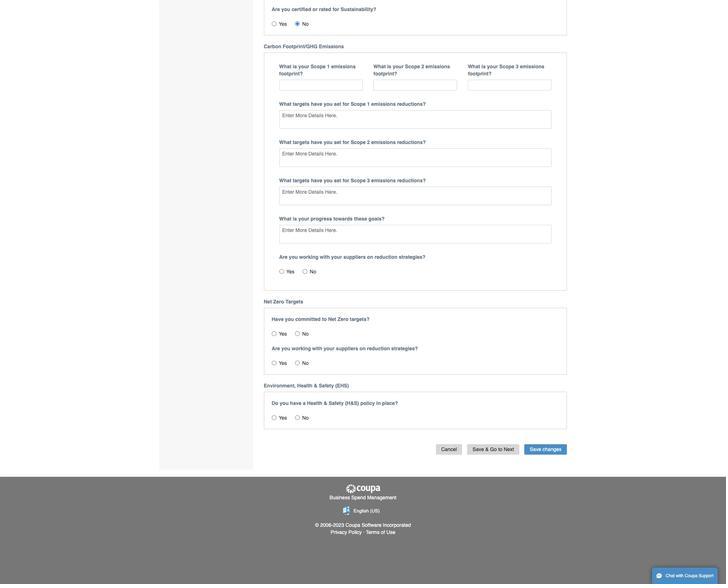 Task type: vqa. For each thing, say whether or not it's contained in the screenshot.
"Footprint/Ghg"
yes



Task type: locate. For each thing, give the bounding box(es) containing it.
a
[[303, 401, 306, 407]]

1 vertical spatial to
[[498, 447, 503, 453]]

2 reductions? from the top
[[397, 140, 426, 145]]

footprint?
[[279, 71, 303, 76], [374, 71, 397, 76], [468, 71, 492, 76]]

english (us)
[[354, 509, 380, 514]]

1 vertical spatial set
[[334, 140, 341, 145]]

targets for what targets have you set for scope 2 emissions reductions?
[[293, 140, 310, 145]]

are
[[272, 6, 280, 12], [279, 255, 288, 260], [272, 346, 280, 352]]

What targets have you set for Scope 3 emissions reductions? text field
[[279, 187, 552, 205]]

2 footprint? from the left
[[374, 71, 397, 76]]

is up what is your scope 2 emissions footprint? text box
[[387, 64, 392, 69]]

is for what is your scope 3 emissions footprint?
[[482, 64, 486, 69]]

yes up the environment,
[[279, 361, 287, 367]]

reductions?
[[397, 101, 426, 107], [397, 140, 426, 145], [397, 178, 426, 184]]

emissions down emissions
[[331, 64, 356, 69]]

software
[[362, 523, 382, 528]]

1 vertical spatial reduction
[[367, 346, 390, 352]]

footprint? inside the what is your scope 2 emissions footprint?
[[374, 71, 397, 76]]

3
[[516, 64, 519, 69], [367, 178, 370, 184]]

what for what is your scope 3 emissions footprint?
[[468, 64, 480, 69]]

1 vertical spatial &
[[324, 401, 327, 407]]

What is your Scope 3 emissions footprint? text field
[[468, 80, 552, 91]]

scope
[[311, 64, 326, 69], [405, 64, 420, 69], [500, 64, 515, 69], [351, 101, 366, 107], [351, 140, 366, 145], [351, 178, 366, 184]]

your inside what is your scope 3 emissions footprint?
[[487, 64, 498, 69]]

None radio
[[272, 21, 276, 26], [295, 21, 300, 26], [295, 332, 300, 336], [295, 361, 300, 366], [272, 416, 276, 421], [272, 21, 276, 26], [295, 21, 300, 26], [295, 332, 300, 336], [295, 361, 300, 366], [272, 416, 276, 421]]

0 vertical spatial suppliers
[[344, 255, 366, 260]]

your for what is your scope 2 emissions footprint?
[[393, 64, 404, 69]]

to right committed
[[322, 317, 327, 323]]

targets for what targets have you set for scope 1 emissions reductions?
[[293, 101, 310, 107]]

targets?
[[350, 317, 370, 323]]

for
[[333, 6, 339, 12], [343, 101, 349, 107], [343, 140, 349, 145], [343, 178, 349, 184]]

1 vertical spatial reductions?
[[397, 140, 426, 145]]

0 vertical spatial targets
[[293, 101, 310, 107]]

net
[[264, 299, 272, 305], [328, 317, 336, 323]]

goals?
[[369, 216, 385, 222]]

have you committed to net zero targets?
[[272, 317, 370, 323]]

health right a
[[307, 401, 322, 407]]

is
[[293, 64, 297, 69], [387, 64, 392, 69], [482, 64, 486, 69], [293, 216, 297, 222]]

emissions up what targets have you set for scope 3 emissions reductions? text field
[[371, 178, 396, 184]]

do
[[272, 401, 278, 407]]

3 reductions? from the top
[[397, 178, 426, 184]]

are you working with your suppliers on reduction strategies?
[[279, 255, 426, 260], [272, 346, 418, 352]]

what is your scope 2 emissions footprint?
[[374, 64, 450, 76]]

1 horizontal spatial to
[[498, 447, 503, 453]]

what
[[279, 64, 292, 69], [374, 64, 386, 69], [468, 64, 480, 69], [279, 101, 292, 107], [279, 140, 292, 145], [279, 178, 292, 184], [279, 216, 292, 222]]

3 footprint? from the left
[[468, 71, 492, 76]]

privacy policy link
[[331, 530, 362, 536]]

1 horizontal spatial 1
[[367, 101, 370, 107]]

© 2006-2023 coupa software incorporated
[[315, 523, 411, 528]]

0 vertical spatial 2
[[422, 64, 424, 69]]

0 vertical spatial reduction
[[375, 255, 398, 260]]

1 vertical spatial are
[[279, 255, 288, 260]]

0 horizontal spatial zero
[[273, 299, 284, 305]]

2023
[[333, 523, 344, 528]]

your inside what is your scope 1 emissions footprint?
[[298, 64, 309, 69]]

working
[[299, 255, 319, 260], [292, 346, 311, 352]]

yes down the environment,
[[279, 416, 287, 421]]

reductions? up what targets have you set for scope 2 emissions reductions? text field
[[397, 140, 426, 145]]

yes
[[279, 21, 287, 27], [286, 269, 295, 275], [279, 331, 287, 337], [279, 361, 287, 367], [279, 416, 287, 421]]

1 vertical spatial 2
[[367, 140, 370, 145]]

1
[[327, 64, 330, 69], [367, 101, 370, 107]]

no
[[302, 21, 309, 27], [310, 269, 316, 275], [302, 331, 309, 337], [302, 361, 309, 367], [302, 416, 309, 421]]

(us)
[[370, 509, 380, 514]]

environment,
[[264, 383, 296, 389]]

emissions inside what is your scope 1 emissions footprint?
[[331, 64, 356, 69]]

to inside button
[[498, 447, 503, 453]]

go
[[490, 447, 497, 453]]

strategies?
[[399, 255, 426, 260], [391, 346, 418, 352]]

2 vertical spatial with
[[676, 574, 684, 579]]

None radio
[[279, 270, 284, 274], [303, 270, 307, 274], [272, 332, 276, 336], [272, 361, 276, 366], [295, 416, 300, 421], [279, 270, 284, 274], [303, 270, 307, 274], [272, 332, 276, 336], [272, 361, 276, 366], [295, 416, 300, 421]]

3 targets from the top
[[293, 178, 310, 184]]

to
[[322, 317, 327, 323], [498, 447, 503, 453]]

2 horizontal spatial &
[[486, 447, 489, 453]]

is for what is your scope 2 emissions footprint?
[[387, 64, 392, 69]]

1 horizontal spatial net
[[328, 317, 336, 323]]

reductions? for what targets have you set for scope 3 emissions reductions?
[[397, 178, 426, 184]]

is for what is your scope 1 emissions footprint?
[[293, 64, 297, 69]]

health up a
[[297, 383, 313, 389]]

0 vertical spatial 1
[[327, 64, 330, 69]]

you
[[282, 6, 290, 12], [324, 101, 333, 107], [324, 140, 333, 145], [324, 178, 333, 184], [289, 255, 298, 260], [285, 317, 294, 323], [282, 346, 290, 352], [280, 401, 289, 407]]

1 vertical spatial with
[[312, 346, 322, 352]]

have for do you have a health & safety (h&s) policy in place?
[[290, 401, 302, 407]]

1 vertical spatial coupa
[[685, 574, 698, 579]]

0 vertical spatial reductions?
[[397, 101, 426, 107]]

emissions
[[331, 64, 356, 69], [426, 64, 450, 69], [520, 64, 545, 69], [371, 101, 396, 107], [371, 140, 396, 145], [371, 178, 396, 184]]

have
[[311, 101, 322, 107], [311, 140, 322, 145], [311, 178, 322, 184], [290, 401, 302, 407]]

cancel
[[441, 447, 457, 453]]

What is your Scope 1 emissions footprint? text field
[[279, 80, 363, 91]]

zero left targets?
[[338, 317, 349, 323]]

1 horizontal spatial 2
[[422, 64, 424, 69]]

safety
[[319, 383, 334, 389], [329, 401, 344, 407]]

0 vertical spatial zero
[[273, 299, 284, 305]]

What is your Scope 2 emissions footprint? text field
[[374, 80, 457, 91]]

next
[[504, 447, 514, 453]]

footprint? up what is your scope 3 emissions footprint? text field
[[468, 71, 492, 76]]

what for what targets have you set for scope 2 emissions reductions?
[[279, 140, 292, 145]]

support
[[699, 574, 714, 579]]

health
[[297, 383, 313, 389], [307, 401, 322, 407]]

management
[[367, 495, 397, 501]]

0 vertical spatial safety
[[319, 383, 334, 389]]

& up do you have a health & safety (h&s) policy in place?
[[314, 383, 318, 389]]

0 horizontal spatial on
[[360, 346, 366, 352]]

0 horizontal spatial 3
[[367, 178, 370, 184]]

2 save from the left
[[530, 447, 541, 453]]

2 vertical spatial reductions?
[[397, 178, 426, 184]]

yes up 'targets'
[[286, 269, 295, 275]]

set for 2
[[334, 140, 341, 145]]

reductions? up what targets have you set for scope 1 emissions reductions? text box
[[397, 101, 426, 107]]

footprint? inside what is your scope 3 emissions footprint?
[[468, 71, 492, 76]]

save & go to next
[[473, 447, 514, 453]]

for for 3
[[343, 178, 349, 184]]

0 vertical spatial net
[[264, 299, 272, 305]]

what inside what is your scope 1 emissions footprint?
[[279, 64, 292, 69]]

sustainability?
[[341, 6, 376, 12]]

your inside the what is your scope 2 emissions footprint?
[[393, 64, 404, 69]]

what for what is your scope 2 emissions footprint?
[[374, 64, 386, 69]]

0 horizontal spatial 2
[[367, 140, 370, 145]]

0 vertical spatial coupa
[[346, 523, 360, 528]]

cancel link
[[436, 445, 462, 455]]

0 horizontal spatial save
[[473, 447, 484, 453]]

& left 'go'
[[486, 447, 489, 453]]

to for next
[[498, 447, 503, 453]]

to right 'go'
[[498, 447, 503, 453]]

2 vertical spatial &
[[486, 447, 489, 453]]

coupa supplier portal image
[[345, 484, 381, 495]]

1 horizontal spatial on
[[367, 255, 373, 260]]

What targets have you set for Scope 2 emissions reductions? text field
[[279, 149, 552, 167]]

1 save from the left
[[473, 447, 484, 453]]

save & go to next button
[[467, 445, 520, 455]]

on
[[367, 255, 373, 260], [360, 346, 366, 352]]

have for what targets have you set for scope 1 emissions reductions?
[[311, 101, 322, 107]]

0 vertical spatial health
[[297, 383, 313, 389]]

chat with coupa support
[[666, 574, 714, 579]]

1 vertical spatial on
[[360, 346, 366, 352]]

0 horizontal spatial to
[[322, 317, 327, 323]]

0 horizontal spatial 1
[[327, 64, 330, 69]]

reductions? up what targets have you set for scope 3 emissions reductions? text field
[[397, 178, 426, 184]]

targets
[[293, 101, 310, 107], [293, 140, 310, 145], [293, 178, 310, 184]]

terms of use link
[[366, 530, 396, 536]]

2 targets from the top
[[293, 140, 310, 145]]

is down the footprint/ghg
[[293, 64, 297, 69]]

0 vertical spatial to
[[322, 317, 327, 323]]

1 footprint? from the left
[[279, 71, 303, 76]]

1 vertical spatial net
[[328, 317, 336, 323]]

these
[[354, 216, 367, 222]]

1 targets from the top
[[293, 101, 310, 107]]

save for save changes
[[530, 447, 541, 453]]

chat with coupa support button
[[652, 568, 718, 585]]

1 horizontal spatial 3
[[516, 64, 519, 69]]

0 horizontal spatial footprint?
[[279, 71, 303, 76]]

1 vertical spatial health
[[307, 401, 322, 407]]

zero left 'targets'
[[273, 299, 284, 305]]

1 set from the top
[[334, 101, 341, 107]]

terms of use
[[366, 530, 396, 536]]

scope inside what is your scope 1 emissions footprint?
[[311, 64, 326, 69]]

1 inside what is your scope 1 emissions footprint?
[[327, 64, 330, 69]]

2 vertical spatial targets
[[293, 178, 310, 184]]

(ehs)
[[335, 383, 349, 389]]

2 set from the top
[[334, 140, 341, 145]]

net zero targets
[[264, 299, 303, 305]]

are you certified or rated for sustainability?
[[272, 6, 376, 12]]

carbon footprint/ghg emissions
[[264, 44, 344, 49]]

zero
[[273, 299, 284, 305], [338, 317, 349, 323]]

footprint? for what is your scope 2 emissions footprint?
[[374, 71, 397, 76]]

privacy
[[331, 530, 347, 536]]

0 vertical spatial &
[[314, 383, 318, 389]]

have for what targets have you set for scope 3 emissions reductions?
[[311, 178, 322, 184]]

& right a
[[324, 401, 327, 407]]

targets for what targets have you set for scope 3 emissions reductions?
[[293, 178, 310, 184]]

0 vertical spatial 3
[[516, 64, 519, 69]]

coupa up policy
[[346, 523, 360, 528]]

suppliers
[[344, 255, 366, 260], [336, 346, 358, 352]]

your
[[298, 64, 309, 69], [393, 64, 404, 69], [487, 64, 498, 69], [298, 216, 309, 222], [331, 255, 342, 260], [324, 346, 335, 352]]

net up have at the left bottom
[[264, 299, 272, 305]]

2 vertical spatial set
[[334, 178, 341, 184]]

is left progress
[[293, 216, 297, 222]]

3 set from the top
[[334, 178, 341, 184]]

is inside what is your scope 1 emissions footprint?
[[293, 64, 297, 69]]

save left the changes
[[530, 447, 541, 453]]

place?
[[382, 401, 398, 407]]

with inside button
[[676, 574, 684, 579]]

0 horizontal spatial net
[[264, 299, 272, 305]]

1 horizontal spatial footprint?
[[374, 71, 397, 76]]

3 inside what is your scope 3 emissions footprint?
[[516, 64, 519, 69]]

is inside what is your scope 3 emissions footprint?
[[482, 64, 486, 69]]

safety left (h&s)
[[329, 401, 344, 407]]

1 vertical spatial are you working with your suppliers on reduction strategies?
[[272, 346, 418, 352]]

use
[[387, 530, 396, 536]]

1 horizontal spatial coupa
[[685, 574, 698, 579]]

coupa
[[346, 523, 360, 528], [685, 574, 698, 579]]

2 horizontal spatial footprint?
[[468, 71, 492, 76]]

your for what is your scope 3 emissions footprint?
[[487, 64, 498, 69]]

have
[[272, 317, 284, 323]]

save left 'go'
[[473, 447, 484, 453]]

what inside the what is your scope 2 emissions footprint?
[[374, 64, 386, 69]]

footprint? down the footprint/ghg
[[279, 71, 303, 76]]

1 horizontal spatial &
[[324, 401, 327, 407]]

footprint? up what is your scope 2 emissions footprint? text box
[[374, 71, 397, 76]]

(h&s)
[[345, 401, 359, 407]]

your for what is your progress towards these goals?
[[298, 216, 309, 222]]

what inside what is your scope 3 emissions footprint?
[[468, 64, 480, 69]]

emissions up what is your scope 3 emissions footprint? text field
[[520, 64, 545, 69]]

reduction
[[375, 255, 398, 260], [367, 346, 390, 352]]

coupa left support
[[685, 574, 698, 579]]

1 horizontal spatial zero
[[338, 317, 349, 323]]

emissions up what is your scope 2 emissions footprint? text box
[[426, 64, 450, 69]]

1 reductions? from the top
[[397, 101, 426, 107]]

is inside the what is your scope 2 emissions footprint?
[[387, 64, 392, 69]]

certified
[[292, 6, 311, 12]]

committed
[[295, 317, 321, 323]]

1 horizontal spatial save
[[530, 447, 541, 453]]

2
[[422, 64, 424, 69], [367, 140, 370, 145]]

footprint? inside what is your scope 1 emissions footprint?
[[279, 71, 303, 76]]

0 vertical spatial set
[[334, 101, 341, 107]]

set
[[334, 101, 341, 107], [334, 140, 341, 145], [334, 178, 341, 184]]

is up what is your scope 3 emissions footprint? text field
[[482, 64, 486, 69]]

with
[[320, 255, 330, 260], [312, 346, 322, 352], [676, 574, 684, 579]]

&
[[314, 383, 318, 389], [324, 401, 327, 407], [486, 447, 489, 453]]

save changes button
[[525, 445, 567, 455]]

emissions up what targets have you set for scope 1 emissions reductions? text box
[[371, 101, 396, 107]]

safety left (ehs)
[[319, 383, 334, 389]]

1 vertical spatial targets
[[293, 140, 310, 145]]

net right committed
[[328, 317, 336, 323]]



Task type: describe. For each thing, give the bounding box(es) containing it.
reductions? for what targets have you set for scope 1 emissions reductions?
[[397, 101, 426, 107]]

rated
[[319, 6, 331, 12]]

©
[[315, 523, 319, 528]]

What is your progress towards these goals? text field
[[279, 225, 552, 244]]

0 horizontal spatial &
[[314, 383, 318, 389]]

for for 2
[[343, 140, 349, 145]]

footprint? for what is your scope 3 emissions footprint?
[[468, 71, 492, 76]]

2 inside the what is your scope 2 emissions footprint?
[[422, 64, 424, 69]]

what is your scope 1 emissions footprint?
[[279, 64, 356, 76]]

environment, health & safety (ehs)
[[264, 383, 349, 389]]

what targets have you set for scope 1 emissions reductions?
[[279, 101, 426, 107]]

1 vertical spatial 3
[[367, 178, 370, 184]]

terms
[[366, 530, 380, 536]]

of
[[381, 530, 385, 536]]

what for what targets have you set for scope 1 emissions reductions?
[[279, 101, 292, 107]]

emissions inside what is your scope 3 emissions footprint?
[[520, 64, 545, 69]]

or
[[313, 6, 318, 12]]

save changes
[[530, 447, 562, 453]]

0 vertical spatial working
[[299, 255, 319, 260]]

have for what targets have you set for scope 2 emissions reductions?
[[311, 140, 322, 145]]

save for save & go to next
[[473, 447, 484, 453]]

1 vertical spatial strategies?
[[391, 346, 418, 352]]

policy
[[349, 530, 362, 536]]

coupa inside button
[[685, 574, 698, 579]]

0 vertical spatial are you working with your suppliers on reduction strategies?
[[279, 255, 426, 260]]

english
[[354, 509, 369, 514]]

what for what targets have you set for scope 3 emissions reductions?
[[279, 178, 292, 184]]

footprint/ghg
[[283, 44, 318, 49]]

spend
[[352, 495, 366, 501]]

yes down have at the left bottom
[[279, 331, 287, 337]]

do you have a health & safety (h&s) policy in place?
[[272, 401, 398, 407]]

what targets have you set for scope 3 emissions reductions?
[[279, 178, 426, 184]]

what for what is your progress towards these goals?
[[279, 216, 292, 222]]

emissions inside the what is your scope 2 emissions footprint?
[[426, 64, 450, 69]]

to for net
[[322, 317, 327, 323]]

business
[[330, 495, 350, 501]]

1 vertical spatial zero
[[338, 317, 349, 323]]

what is your scope 3 emissions footprint?
[[468, 64, 545, 76]]

what for what is your scope 1 emissions footprint?
[[279, 64, 292, 69]]

2006-
[[320, 523, 333, 528]]

in
[[376, 401, 381, 407]]

targets
[[286, 299, 303, 305]]

for for 1
[[343, 101, 349, 107]]

policy
[[361, 401, 375, 407]]

0 vertical spatial strategies?
[[399, 255, 426, 260]]

0 vertical spatial with
[[320, 255, 330, 260]]

emissions
[[319, 44, 344, 49]]

& inside button
[[486, 447, 489, 453]]

what targets have you set for scope 2 emissions reductions?
[[279, 140, 426, 145]]

privacy policy
[[331, 530, 362, 536]]

0 vertical spatial are
[[272, 6, 280, 12]]

1 vertical spatial safety
[[329, 401, 344, 407]]

business spend management
[[330, 495, 397, 501]]

1 vertical spatial suppliers
[[336, 346, 358, 352]]

carbon
[[264, 44, 281, 49]]

what is your progress towards these goals?
[[279, 216, 385, 222]]

footprint? for what is your scope 1 emissions footprint?
[[279, 71, 303, 76]]

2 vertical spatial are
[[272, 346, 280, 352]]

changes
[[543, 447, 562, 453]]

scope inside what is your scope 3 emissions footprint?
[[500, 64, 515, 69]]

0 horizontal spatial coupa
[[346, 523, 360, 528]]

towards
[[334, 216, 353, 222]]

your for what is your scope 1 emissions footprint?
[[298, 64, 309, 69]]

incorporated
[[383, 523, 411, 528]]

set for 3
[[334, 178, 341, 184]]

progress
[[311, 216, 332, 222]]

chat
[[666, 574, 675, 579]]

reductions? for what targets have you set for scope 2 emissions reductions?
[[397, 140, 426, 145]]

0 vertical spatial on
[[367, 255, 373, 260]]

is for what is your progress towards these goals?
[[293, 216, 297, 222]]

yes up carbon
[[279, 21, 287, 27]]

scope inside the what is your scope 2 emissions footprint?
[[405, 64, 420, 69]]

What targets have you set for Scope 1 emissions reductions? text field
[[279, 110, 552, 129]]

1 vertical spatial 1
[[367, 101, 370, 107]]

set for 1
[[334, 101, 341, 107]]

1 vertical spatial working
[[292, 346, 311, 352]]

emissions up what targets have you set for scope 2 emissions reductions? text field
[[371, 140, 396, 145]]



